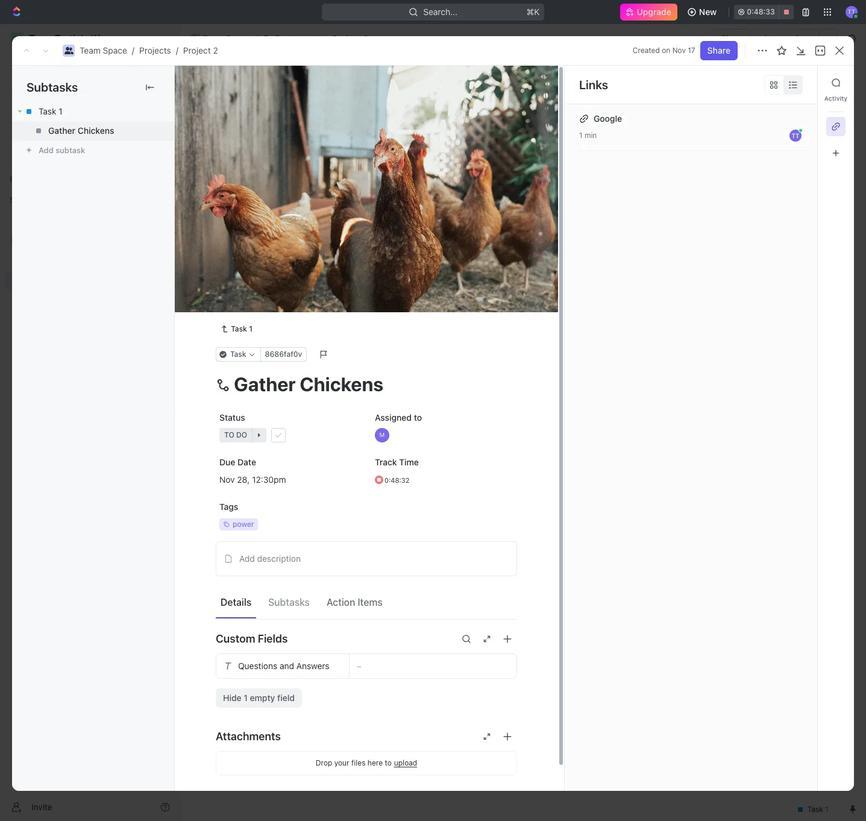 Task type: vqa. For each thing, say whether or not it's contained in the screenshot.
the hide to the bottom
yes



Task type: locate. For each thing, give the bounding box(es) containing it.
track time
[[375, 457, 419, 467]]

add task down task 2
[[243, 251, 279, 261]]

1 vertical spatial do
[[236, 430, 247, 439]]

task 1 link up task dropdown button at the top left of the page
[[216, 322, 257, 336]]

hide inside custom fields element
[[223, 692, 241, 703]]

power
[[233, 519, 254, 528]]

hide
[[626, 141, 642, 150], [223, 692, 241, 703]]

space right user group icon
[[226, 33, 250, 43]]

task 1 link up chickens
[[12, 102, 174, 121]]

0 vertical spatial add task
[[779, 77, 816, 87]]

0 vertical spatial do
[[236, 285, 247, 294]]

1 vertical spatial tt
[[792, 132, 800, 139]]

space up home link
[[103, 45, 127, 55]]

0 vertical spatial subtasks
[[27, 80, 78, 94]]

0 vertical spatial add task button
[[772, 73, 823, 92]]

tree
[[5, 210, 175, 373]]

share
[[721, 33, 744, 43], [708, 45, 731, 55]]

0 horizontal spatial tt
[[792, 132, 800, 139]]

user group image down spaces in the left of the page
[[12, 236, 21, 244]]

gantt link
[[407, 108, 432, 125]]

do
[[236, 285, 247, 294], [236, 430, 247, 439]]

favorites button
[[5, 172, 46, 187]]

0 horizontal spatial project 2
[[209, 72, 281, 92]]

0 horizontal spatial team
[[80, 45, 101, 55]]

drop
[[316, 758, 332, 767]]

user group image inside "tree"
[[12, 236, 21, 244]]

1 horizontal spatial project 2 link
[[317, 31, 371, 46]]

1 horizontal spatial add task
[[324, 170, 356, 179]]

projects link
[[260, 31, 310, 46], [139, 45, 171, 55]]

0 vertical spatial space
[[226, 33, 250, 43]]

hide inside button
[[626, 141, 642, 150]]

1 vertical spatial subtasks
[[268, 597, 310, 608]]

search...
[[423, 7, 458, 17]]

0 horizontal spatial team space link
[[80, 45, 127, 55]]

task 1 up task dropdown button at the top left of the page
[[231, 324, 253, 333]]

team right user group icon
[[203, 33, 224, 43]]

0 horizontal spatial add task button
[[238, 250, 283, 264]]

attachments button
[[216, 722, 517, 751]]

here
[[368, 758, 383, 767]]

cover
[[487, 292, 509, 302]]

2 vertical spatial add task
[[243, 251, 279, 261]]

1 button down progress
[[270, 209, 287, 221]]

add left description
[[239, 553, 255, 563]]

1 horizontal spatial task 1 link
[[216, 322, 257, 336]]

subtasks up 'fields' at the bottom left of the page
[[268, 597, 310, 608]]

1 horizontal spatial space
[[226, 33, 250, 43]]

team up home link
[[80, 45, 101, 55]]

gather chickens
[[48, 125, 114, 136]]

1 vertical spatial team
[[80, 45, 101, 55]]

28
[[237, 474, 247, 484]]

to
[[224, 285, 234, 294], [414, 412, 422, 422], [224, 430, 234, 439], [385, 758, 392, 767]]

1 vertical spatial to do
[[224, 430, 247, 439]]

chickens
[[78, 125, 114, 136]]

to do down task 2
[[224, 285, 247, 294]]

nov left "17"
[[673, 46, 686, 55]]

0 horizontal spatial space
[[103, 45, 127, 55]]

projects
[[275, 33, 307, 43], [139, 45, 171, 55]]

upload
[[394, 758, 417, 767]]

0 vertical spatial task 1 link
[[12, 102, 174, 121]]

1 vertical spatial space
[[103, 45, 127, 55]]

team for team space / projects / project 2
[[80, 45, 101, 55]]

0 horizontal spatial projects
[[139, 45, 171, 55]]

task 2
[[243, 231, 269, 241]]

do down task 2
[[236, 285, 247, 294]]

tags power
[[219, 501, 254, 528]]

add task for add task button to the left
[[243, 251, 279, 261]]

space for team space
[[226, 33, 250, 43]]

fields
[[258, 632, 288, 645]]

to do down "status"
[[224, 430, 247, 439]]

spaces
[[10, 195, 35, 204]]

0 horizontal spatial subtasks
[[27, 80, 78, 94]]

custom fields
[[216, 632, 288, 645]]

change cover
[[454, 292, 509, 302]]

task
[[797, 77, 816, 87], [39, 106, 56, 116], [340, 170, 356, 179], [243, 209, 261, 220], [243, 231, 261, 241], [261, 251, 279, 261], [231, 324, 247, 333], [230, 349, 246, 358]]

home
[[29, 63, 52, 73]]

1 vertical spatial nov
[[219, 474, 235, 484]]

user group image up home link
[[64, 47, 73, 54]]

share down new button
[[721, 33, 744, 43]]

1 vertical spatial share
[[708, 45, 731, 55]]

0 horizontal spatial user group image
[[12, 236, 21, 244]]

docs
[[29, 104, 49, 114]]

project 2 link
[[317, 31, 371, 46], [183, 45, 218, 55]]

2 vertical spatial add task button
[[238, 250, 283, 264]]

0 horizontal spatial hide
[[223, 692, 241, 703]]

table
[[366, 111, 387, 121]]

0 horizontal spatial add task
[[243, 251, 279, 261]]

share button right "17"
[[700, 41, 738, 60]]

add task for add task button to the right
[[779, 77, 816, 87]]

1 vertical spatial user group image
[[12, 236, 21, 244]]

1 vertical spatial 1 button
[[271, 230, 288, 242]]

details
[[221, 597, 251, 608]]

task 1 up dashboards
[[39, 106, 62, 116]]

1 vertical spatial project
[[183, 45, 211, 55]]

0 horizontal spatial task 1 link
[[12, 102, 174, 121]]

new button
[[682, 2, 724, 22]]

0 vertical spatial nov
[[673, 46, 686, 55]]

0 vertical spatial hide
[[626, 141, 642, 150]]

links
[[579, 77, 608, 91]]

do down "status"
[[236, 430, 247, 439]]

1 horizontal spatial subtasks
[[268, 597, 310, 608]]

upload button
[[394, 758, 417, 767]]

2 horizontal spatial add task
[[779, 77, 816, 87]]

0:48:32
[[385, 476, 410, 484]]

add down automations button
[[779, 77, 795, 87]]

m
[[380, 431, 385, 438]]

1 horizontal spatial projects link
[[260, 31, 310, 46]]

m button
[[371, 424, 517, 446]]

calendar link
[[305, 108, 343, 125]]

1 button for 1
[[270, 209, 287, 221]]

0 vertical spatial tt
[[848, 8, 856, 15]]

nov
[[673, 46, 686, 55], [219, 474, 235, 484]]

action
[[327, 597, 355, 608]]

task 1 up task 2
[[243, 209, 267, 220]]

nov left 28 at the bottom
[[219, 474, 235, 484]]

add task down calendar
[[324, 170, 356, 179]]

1 button for 2
[[271, 230, 288, 242]]

add subtask button
[[12, 140, 174, 160]]

answers
[[296, 660, 329, 671]]

add down dashboards
[[39, 145, 54, 155]]

share right "17"
[[708, 45, 731, 55]]

1 horizontal spatial add task button
[[309, 168, 361, 182]]

invite
[[31, 801, 52, 812]]

0 vertical spatial project 2
[[333, 33, 368, 43]]

1
[[59, 106, 62, 116], [579, 131, 583, 140], [263, 209, 267, 220], [281, 210, 285, 219], [282, 231, 286, 240], [249, 324, 253, 333], [244, 692, 248, 703]]

0 horizontal spatial nov
[[219, 474, 235, 484]]

to do
[[224, 285, 247, 294], [224, 430, 247, 439]]

project 2
[[333, 33, 368, 43], [209, 72, 281, 92]]

details button
[[216, 591, 256, 613]]

1 min
[[579, 131, 597, 140]]

1 horizontal spatial hide
[[626, 141, 642, 150]]

add task down automations button
[[779, 77, 816, 87]]

0 horizontal spatial projects link
[[139, 45, 171, 55]]

to do inside dropdown button
[[224, 430, 247, 439]]

list
[[271, 111, 285, 121]]

date
[[238, 457, 256, 467]]

add task button down automations button
[[772, 73, 823, 92]]

team space / projects / project 2
[[80, 45, 218, 55]]

dashboards link
[[5, 120, 175, 139]]

assignees
[[502, 141, 538, 150]]

1 horizontal spatial tt
[[848, 8, 856, 15]]

2 vertical spatial project
[[209, 72, 263, 92]]

1 horizontal spatial user group image
[[64, 47, 73, 54]]

add task button down calendar link
[[309, 168, 361, 182]]

task 1 link
[[12, 102, 174, 121], [216, 322, 257, 336]]

add task button down task 2
[[238, 250, 283, 264]]

1 vertical spatial task 1 link
[[216, 322, 257, 336]]

custom fields element
[[216, 653, 517, 707]]

do inside to do dropdown button
[[236, 430, 247, 439]]

subtasks down 'home'
[[27, 80, 78, 94]]

0 vertical spatial 1 button
[[270, 209, 287, 221]]

1 vertical spatial project 2
[[209, 72, 281, 92]]

1 horizontal spatial project 2
[[333, 33, 368, 43]]

0 vertical spatial team
[[203, 33, 224, 43]]

1 horizontal spatial team
[[203, 33, 224, 43]]

inbox link
[[5, 79, 175, 98]]

user group image
[[64, 47, 73, 54], [12, 236, 21, 244]]

1 button right task 2
[[271, 230, 288, 242]]

1 vertical spatial hide
[[223, 692, 241, 703]]

task sidebar content section
[[562, 66, 817, 791]]

add task
[[779, 77, 816, 87], [324, 170, 356, 179], [243, 251, 279, 261]]

change
[[454, 292, 485, 302]]

1 button
[[270, 209, 287, 221], [271, 230, 288, 242]]

upgrade link
[[620, 4, 677, 20]]

1 horizontal spatial projects
[[275, 33, 307, 43]]

board link
[[222, 108, 248, 125]]



Task type: describe. For each thing, give the bounding box(es) containing it.
1 inside task sidebar content section
[[579, 131, 583, 140]]

– button
[[350, 654, 517, 678]]

1 vertical spatial projects
[[139, 45, 171, 55]]

add description button
[[220, 549, 513, 568]]

reposition button
[[390, 288, 447, 307]]

8686faf0v
[[265, 349, 302, 358]]

description
[[257, 553, 301, 563]]

subtask
[[56, 145, 85, 155]]

calendar
[[308, 111, 343, 121]]

list link
[[268, 108, 285, 125]]

field
[[277, 692, 295, 703]]

attachments
[[216, 730, 281, 743]]

created on nov 17
[[633, 46, 695, 55]]

reposition
[[397, 292, 439, 302]]

task button
[[216, 347, 261, 361]]

hide button
[[621, 139, 647, 153]]

status
[[219, 412, 245, 422]]

0 vertical spatial project
[[333, 33, 361, 43]]

change cover button
[[447, 288, 517, 307]]

questions
[[238, 660, 277, 671]]

task inside dropdown button
[[230, 349, 246, 358]]

space for team space / projects / project 2
[[103, 45, 127, 55]]

1 horizontal spatial team space link
[[187, 31, 253, 46]]

power button
[[216, 513, 362, 535]]

1 vertical spatial add task
[[324, 170, 356, 179]]

assigned
[[375, 412, 412, 422]]

tt inside dropdown button
[[848, 8, 856, 15]]

progress
[[233, 170, 272, 179]]

time
[[399, 457, 419, 467]]

and
[[280, 660, 294, 671]]

hide 1 empty field
[[223, 692, 295, 703]]

automations button
[[757, 30, 819, 48]]

to inside dropdown button
[[224, 430, 234, 439]]

subtasks inside button
[[268, 597, 310, 608]]

0:48:33 button
[[734, 5, 794, 19]]

in progress
[[224, 170, 272, 179]]

⌘k
[[527, 7, 540, 17]]

files
[[351, 758, 366, 767]]

gantt
[[409, 111, 432, 121]]

empty
[[250, 692, 275, 703]]

custom
[[216, 632, 255, 645]]

action items button
[[322, 591, 387, 613]]

automations
[[763, 33, 813, 43]]

hide for hide 1 empty field
[[223, 692, 241, 703]]

1 inside custom fields element
[[244, 692, 248, 703]]

add down calendar link
[[324, 170, 338, 179]]

1 vertical spatial task 1
[[243, 209, 267, 220]]

favorites
[[10, 175, 41, 184]]

created
[[633, 46, 660, 55]]

google
[[594, 113, 622, 124]]

nov 28 , 12:30 pm
[[219, 474, 286, 484]]

change cover button
[[447, 288, 517, 307]]

add down task 2
[[243, 251, 258, 261]]

2 vertical spatial task 1
[[231, 324, 253, 333]]

,
[[247, 474, 250, 484]]

17
[[688, 46, 695, 55]]

0 vertical spatial projects
[[275, 33, 307, 43]]

upgrade
[[637, 7, 671, 17]]

0 vertical spatial user group image
[[64, 47, 73, 54]]

2 horizontal spatial add task button
[[772, 73, 823, 92]]

0 horizontal spatial project 2 link
[[183, 45, 218, 55]]

team space
[[203, 33, 250, 43]]

add subtask
[[39, 145, 85, 155]]

sidebar navigation
[[0, 24, 180, 821]]

–
[[357, 661, 361, 670]]

gather chickens link
[[12, 121, 174, 140]]

to inside drop your files here to upload
[[385, 758, 392, 767]]

custom fields button
[[216, 624, 517, 653]]

assigned to
[[375, 412, 422, 422]]

gather
[[48, 125, 75, 136]]

0 vertical spatial to do
[[224, 285, 247, 294]]

home link
[[5, 58, 175, 78]]

add description
[[239, 553, 301, 563]]

task sidebar navigation tab list
[[823, 73, 849, 163]]

8686faf0v button
[[260, 347, 307, 361]]

on
[[662, 46, 671, 55]]

to do button
[[216, 424, 362, 446]]

tree inside sidebar navigation
[[5, 210, 175, 373]]

your
[[334, 758, 349, 767]]

team for team space
[[203, 33, 224, 43]]

due
[[219, 457, 235, 467]]

new
[[699, 7, 717, 17]]

0 vertical spatial task 1
[[39, 106, 62, 116]]

hide for hide
[[626, 141, 642, 150]]

tt inside task sidebar content section
[[792, 132, 800, 139]]

1 horizontal spatial nov
[[673, 46, 686, 55]]

Edit task name text field
[[216, 372, 517, 395]]

docs link
[[5, 99, 175, 119]]

0 vertical spatial share
[[721, 33, 744, 43]]

0:48:33
[[747, 7, 775, 16]]

pm
[[274, 474, 286, 484]]

activity
[[825, 95, 848, 102]]

assignees button
[[487, 139, 544, 153]]

tt button
[[842, 2, 861, 22]]

share button down new
[[714, 29, 751, 48]]

1 vertical spatial add task button
[[309, 168, 361, 182]]

table link
[[363, 108, 387, 125]]

drop your files here to upload
[[316, 758, 417, 767]]

user group image
[[192, 36, 199, 42]]

in
[[224, 170, 231, 179]]

board
[[225, 111, 248, 121]]

min
[[585, 131, 597, 140]]

tags
[[219, 501, 238, 512]]

0:48:32 button
[[371, 469, 517, 490]]

Search tasks... text field
[[716, 137, 837, 155]]

questions and answers
[[238, 660, 329, 671]]



